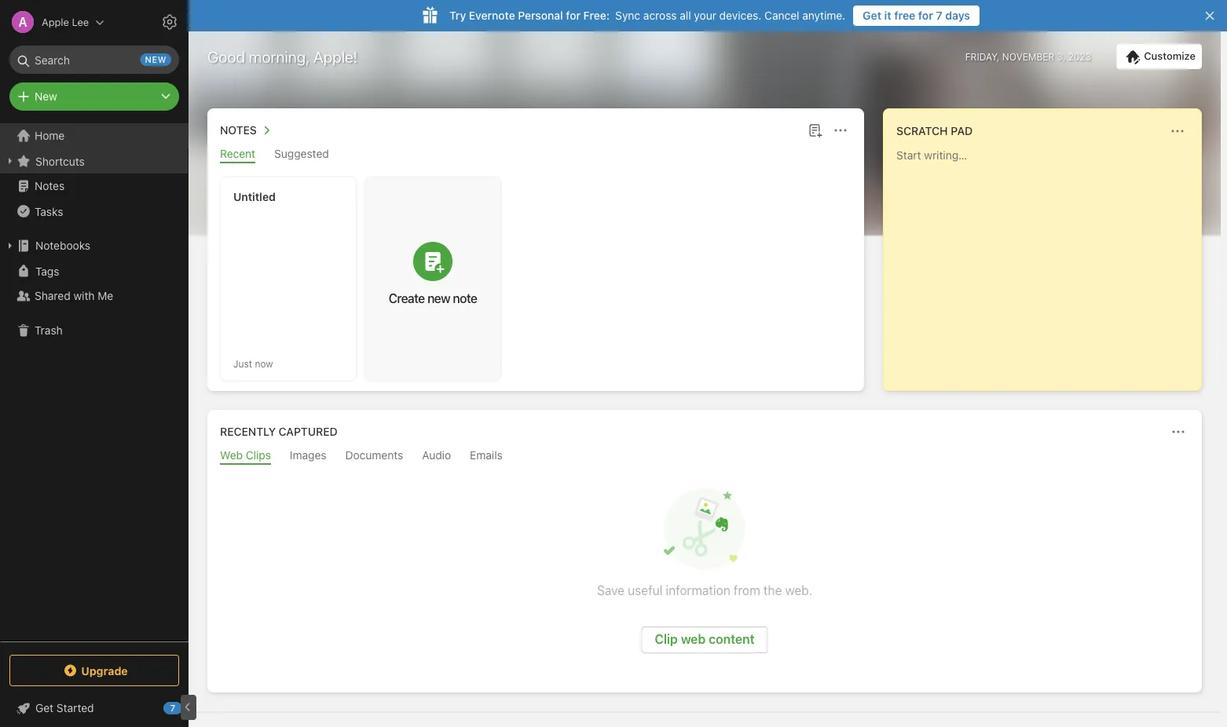 Task type: describe. For each thing, give the bounding box(es) containing it.
new button
[[9, 83, 179, 111]]

Search text field
[[20, 46, 168, 74]]

captured
[[279, 426, 338, 439]]

new inside button
[[428, 291, 450, 306]]

create
[[389, 291, 425, 306]]

Help and Learning task checklist field
[[0, 696, 189, 722]]

apple
[[42, 16, 69, 28]]

upgrade button
[[9, 656, 179, 687]]

web clips tab panel
[[208, 465, 1203, 693]]

shortcuts
[[35, 155, 85, 168]]

recently captured
[[220, 426, 338, 439]]

home link
[[0, 123, 189, 149]]

tags
[[35, 265, 59, 278]]

clip web content
[[655, 632, 755, 647]]

scratch pad button
[[894, 122, 973, 141]]

upgrade
[[81, 665, 128, 678]]

for for free:
[[566, 9, 581, 22]]

untitled
[[233, 191, 276, 204]]

images tab
[[290, 449, 327, 465]]

anytime.
[[803, 9, 846, 22]]

more actions image for scratch pad
[[1169, 122, 1188, 141]]

home
[[35, 129, 65, 142]]

new search field
[[20, 46, 171, 74]]

free:
[[584, 9, 610, 22]]

audio
[[422, 449, 451, 462]]

evernote
[[469, 9, 515, 22]]

from
[[734, 584, 761, 599]]

new
[[35, 90, 57, 103]]

notebooks
[[35, 239, 90, 252]]

information
[[666, 584, 731, 599]]

emails
[[470, 449, 503, 462]]

me
[[98, 290, 113, 303]]

shared with me
[[35, 290, 113, 303]]

free
[[895, 9, 916, 22]]

just
[[233, 358, 252, 369]]

create new note button
[[366, 178, 501, 380]]

more actions field for recently captured
[[1168, 421, 1190, 443]]

clip web content button
[[642, 627, 768, 654]]

for for 7
[[919, 9, 934, 22]]

with
[[73, 290, 95, 303]]

friday,
[[966, 51, 1000, 62]]

new inside search field
[[145, 55, 167, 65]]

Start writing… text field
[[897, 149, 1201, 378]]

tasks button
[[0, 199, 188, 224]]

clip
[[655, 632, 678, 647]]

good
[[208, 47, 245, 66]]

2023
[[1069, 51, 1092, 62]]

notes inside button
[[220, 124, 257, 137]]

get started
[[35, 702, 94, 715]]

notes link
[[0, 174, 188, 199]]

web clips tab
[[220, 449, 271, 465]]

cancel
[[765, 9, 800, 22]]

apple!
[[314, 47, 358, 66]]

more actions field for scratch pad
[[1167, 120, 1189, 142]]

suggested tab
[[274, 147, 329, 164]]

customize
[[1145, 50, 1196, 62]]

note
[[453, 291, 477, 306]]

documents
[[346, 449, 403, 462]]

web
[[220, 449, 243, 462]]

the
[[764, 584, 782, 599]]

pad
[[951, 125, 973, 138]]

customize button
[[1117, 44, 1203, 69]]

save useful information from the web.
[[597, 584, 813, 599]]

november
[[1003, 51, 1055, 62]]

all
[[680, 9, 691, 22]]

friday, november 3, 2023
[[966, 51, 1092, 62]]



Task type: vqa. For each thing, say whether or not it's contained in the screenshot.
New popup button
yes



Task type: locate. For each thing, give the bounding box(es) containing it.
0 horizontal spatial get
[[35, 702, 54, 715]]

web.
[[786, 584, 813, 599]]

scratch
[[897, 125, 948, 138]]

tab list containing web clips
[[211, 449, 1200, 465]]

1 for from the left
[[566, 9, 581, 22]]

documents tab
[[346, 449, 403, 465]]

started
[[56, 702, 94, 715]]

lee
[[72, 16, 89, 28]]

1 vertical spatial more actions image
[[1170, 423, 1189, 442]]

1 horizontal spatial notes
[[220, 124, 257, 137]]

1 vertical spatial new
[[428, 291, 450, 306]]

1 tab list from the top
[[211, 147, 862, 164]]

0 vertical spatial new
[[145, 55, 167, 65]]

tasks
[[35, 205, 63, 218]]

notes up tasks
[[35, 180, 65, 193]]

get
[[863, 9, 882, 22], [35, 702, 54, 715]]

1 horizontal spatial new
[[428, 291, 450, 306]]

1 horizontal spatial 7
[[937, 9, 943, 22]]

web clips
[[220, 449, 271, 462]]

recent
[[220, 147, 256, 160]]

for inside button
[[919, 9, 934, 22]]

get inside button
[[863, 9, 882, 22]]

images
[[290, 449, 327, 462]]

1 vertical spatial 7
[[170, 704, 175, 714]]

more actions image for recently captured
[[1170, 423, 1189, 442]]

web
[[681, 632, 706, 647]]

shortcuts button
[[0, 149, 188, 174]]

More actions field
[[830, 119, 852, 141], [1167, 120, 1189, 142], [1168, 421, 1190, 443]]

notebooks link
[[0, 233, 188, 259]]

1 vertical spatial notes
[[35, 180, 65, 193]]

settings image
[[160, 13, 179, 31]]

1 horizontal spatial for
[[919, 9, 934, 22]]

Account field
[[0, 6, 105, 38]]

1 vertical spatial tab list
[[211, 449, 1200, 465]]

useful
[[628, 584, 663, 599]]

more actions image
[[832, 121, 851, 140]]

7 left click to collapse image
[[170, 704, 175, 714]]

try evernote personal for free: sync across all your devices. cancel anytime.
[[450, 9, 846, 22]]

emails tab
[[470, 449, 503, 465]]

notes button
[[217, 121, 276, 140]]

new down settings image
[[145, 55, 167, 65]]

shared with me link
[[0, 284, 188, 309]]

7 left days
[[937, 9, 943, 22]]

0 horizontal spatial new
[[145, 55, 167, 65]]

0 horizontal spatial notes
[[35, 180, 65, 193]]

get for get started
[[35, 702, 54, 715]]

audio tab
[[422, 449, 451, 465]]

7
[[937, 9, 943, 22], [170, 704, 175, 714]]

create new note
[[389, 291, 477, 306]]

content
[[709, 632, 755, 647]]

now
[[255, 358, 273, 369]]

tab list for notes
[[211, 147, 862, 164]]

suggested
[[274, 147, 329, 160]]

0 vertical spatial 7
[[937, 9, 943, 22]]

good morning, apple!
[[208, 47, 358, 66]]

click to collapse image
[[183, 699, 195, 718]]

it
[[885, 9, 892, 22]]

7 inside button
[[937, 9, 943, 22]]

tree containing home
[[0, 123, 189, 641]]

trash
[[35, 324, 63, 337]]

devices.
[[720, 9, 762, 22]]

new left note
[[428, 291, 450, 306]]

notes
[[220, 124, 257, 137], [35, 180, 65, 193]]

morning,
[[249, 47, 310, 66]]

2 for from the left
[[919, 9, 934, 22]]

tab list
[[211, 147, 862, 164], [211, 449, 1200, 465]]

get left started
[[35, 702, 54, 715]]

7 inside the help and learning task checklist field
[[170, 704, 175, 714]]

tags button
[[0, 259, 188, 284]]

0 vertical spatial notes
[[220, 124, 257, 137]]

just now
[[233, 358, 273, 369]]

get it free for 7 days button
[[854, 6, 980, 26]]

sync
[[616, 9, 641, 22]]

0 horizontal spatial 7
[[170, 704, 175, 714]]

2 tab list from the top
[[211, 449, 1200, 465]]

shared
[[35, 290, 71, 303]]

0 vertical spatial more actions image
[[1169, 122, 1188, 141]]

expand notebooks image
[[4, 240, 17, 252]]

3,
[[1058, 51, 1066, 62]]

clips
[[246, 449, 271, 462]]

notes inside tree
[[35, 180, 65, 193]]

new
[[145, 55, 167, 65], [428, 291, 450, 306]]

0 horizontal spatial for
[[566, 9, 581, 22]]

recently
[[220, 426, 276, 439]]

get left it
[[863, 9, 882, 22]]

for left free:
[[566, 9, 581, 22]]

try
[[450, 9, 466, 22]]

get it free for 7 days
[[863, 9, 971, 22]]

tab list for recently captured
[[211, 449, 1200, 465]]

recently captured button
[[217, 423, 338, 442]]

0 vertical spatial get
[[863, 9, 882, 22]]

1 vertical spatial get
[[35, 702, 54, 715]]

tree
[[0, 123, 189, 641]]

get inside the help and learning task checklist field
[[35, 702, 54, 715]]

for right free
[[919, 9, 934, 22]]

trash link
[[0, 318, 188, 344]]

save
[[597, 584, 625, 599]]

tab list containing recent
[[211, 147, 862, 164]]

days
[[946, 9, 971, 22]]

recent tab panel
[[208, 164, 865, 391]]

scratch pad
[[897, 125, 973, 138]]

across
[[644, 9, 677, 22]]

personal
[[518, 9, 563, 22]]

recent tab
[[220, 147, 256, 164]]

get for get it free for 7 days
[[863, 9, 882, 22]]

more actions image
[[1169, 122, 1188, 141], [1170, 423, 1189, 442]]

1 horizontal spatial get
[[863, 9, 882, 22]]

your
[[694, 9, 717, 22]]

0 vertical spatial tab list
[[211, 147, 862, 164]]

notes up recent at the top left of the page
[[220, 124, 257, 137]]

apple lee
[[42, 16, 89, 28]]

for
[[566, 9, 581, 22], [919, 9, 934, 22]]



